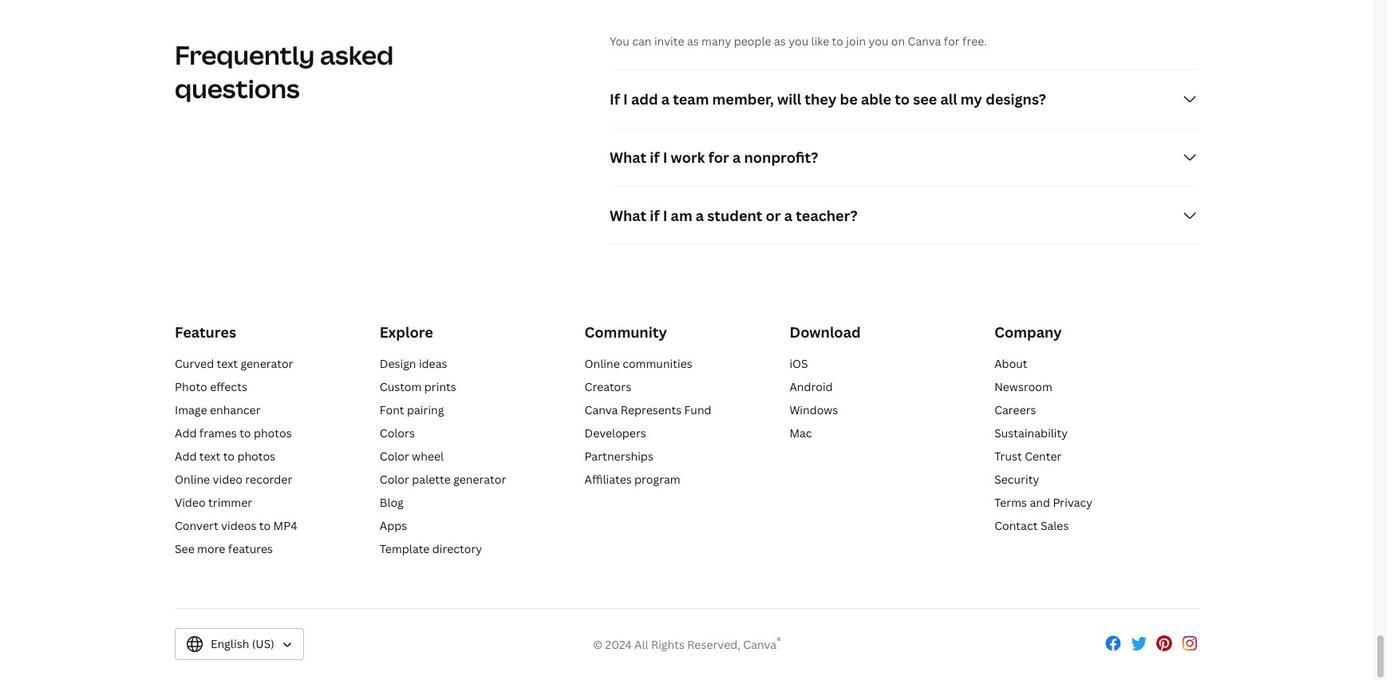 Task type: describe. For each thing, give the bounding box(es) containing it.
communities
[[623, 356, 693, 371]]

a right am at left
[[696, 206, 704, 225]]

center
[[1025, 448, 1062, 464]]

design ideas link
[[380, 356, 447, 371]]

company
[[995, 323, 1062, 342]]

®
[[777, 635, 781, 647]]

reserved,
[[688, 637, 741, 653]]

2 as from the left
[[774, 34, 786, 49]]

if i add a team member, will they be able to see all my designs?
[[610, 90, 1047, 109]]

you can invite as many people as you like to join you on canva for free.
[[610, 34, 987, 49]]

what if i am a student or a teacher? button
[[610, 187, 1200, 244]]

canva inside online communities creators canva represents fund developers partnerships affiliates program
[[585, 402, 618, 417]]

or
[[766, 206, 781, 225]]

see more features link
[[175, 541, 273, 556]]

color palette generator link
[[380, 471, 506, 487]]

invite
[[655, 34, 685, 49]]

add frames to photos link
[[175, 425, 292, 440]]

about link
[[995, 356, 1028, 371]]

about
[[995, 356, 1028, 371]]

video
[[175, 495, 206, 510]]

teacher?
[[796, 206, 858, 225]]

what if i work for a nonprofit? button
[[610, 129, 1200, 186]]

people
[[734, 34, 772, 49]]

directory
[[433, 541, 482, 556]]

blog
[[380, 495, 404, 510]]

a right add
[[662, 90, 670, 109]]

careers link
[[995, 402, 1037, 417]]

1 color from the top
[[380, 448, 410, 464]]

developers
[[585, 425, 647, 440]]

0 vertical spatial text
[[217, 356, 238, 371]]

2024
[[606, 637, 632, 653]]

photo effects link
[[175, 379, 247, 394]]

© 2024 all rights reserved, canva ®
[[593, 635, 781, 653]]

to down enhancer
[[240, 425, 251, 440]]

0 vertical spatial for
[[944, 34, 960, 49]]

generator inside curved text generator photo effects image enhancer add frames to photos add text to photos online video recorder video trimmer convert videos to mp4 see more features
[[241, 356, 293, 371]]

download
[[790, 323, 861, 342]]

what if i work for a nonprofit?
[[610, 148, 819, 167]]

add text to photos link
[[175, 448, 276, 464]]

student
[[708, 206, 763, 225]]

represents
[[621, 402, 682, 417]]

effects
[[210, 379, 247, 394]]

be
[[840, 90, 858, 109]]

i for am
[[663, 206, 668, 225]]

i inside if i add a team member, will they be able to see all my designs? dropdown button
[[624, 90, 628, 109]]

windows
[[790, 402, 839, 417]]

image
[[175, 402, 207, 417]]

a left nonprofit?
[[733, 148, 741, 167]]

design ideas custom prints font pairing colors color wheel color palette generator blog apps template directory
[[380, 356, 506, 556]]

english
[[211, 636, 249, 651]]

nonprofit?
[[744, 148, 819, 167]]

online communities creators canva represents fund developers partnerships affiliates program
[[585, 356, 712, 487]]

windows link
[[790, 402, 839, 417]]

to right like
[[832, 34, 844, 49]]

see
[[175, 541, 195, 556]]

1 vertical spatial text
[[199, 448, 221, 464]]

affiliates
[[585, 471, 632, 487]]

trust
[[995, 448, 1023, 464]]

font pairing link
[[380, 402, 444, 417]]

wheel
[[412, 448, 444, 464]]

terms
[[995, 495, 1028, 510]]

if for am
[[650, 206, 660, 225]]

will
[[778, 90, 802, 109]]

video trimmer link
[[175, 495, 252, 510]]

designs?
[[986, 90, 1047, 109]]

privacy
[[1053, 495, 1093, 510]]

more
[[197, 541, 226, 556]]

video
[[213, 471, 243, 487]]

i for work
[[663, 148, 668, 167]]

mac
[[790, 425, 812, 440]]

free.
[[963, 34, 987, 49]]

image enhancer link
[[175, 402, 261, 417]]

enhancer
[[210, 402, 261, 417]]

sustainability link
[[995, 425, 1068, 440]]

2 add from the top
[[175, 448, 197, 464]]

online video recorder link
[[175, 471, 292, 487]]

able
[[861, 90, 892, 109]]

©
[[593, 637, 603, 653]]

ios
[[790, 356, 808, 371]]

apps
[[380, 518, 407, 533]]

to left mp4 at the bottom
[[259, 518, 271, 533]]

partnerships link
[[585, 448, 654, 464]]

program
[[635, 471, 681, 487]]

contact sales link
[[995, 518, 1069, 533]]

what for what if i am a student or a teacher?
[[610, 206, 647, 225]]



Task type: locate. For each thing, give the bounding box(es) containing it.
community
[[585, 323, 667, 342]]

0 horizontal spatial online
[[175, 471, 210, 487]]

what for what if i work for a nonprofit?
[[610, 148, 647, 167]]

what if i am a student or a teacher?
[[610, 206, 858, 225]]

1 vertical spatial i
[[663, 148, 668, 167]]

2 if from the top
[[650, 206, 660, 225]]

1 you from the left
[[789, 34, 809, 49]]

2 what from the top
[[610, 206, 647, 225]]

1 horizontal spatial generator
[[454, 471, 506, 487]]

convert videos to mp4 link
[[175, 518, 298, 533]]

online
[[585, 356, 620, 371], [175, 471, 210, 487]]

0 vertical spatial i
[[624, 90, 628, 109]]

photos down enhancer
[[254, 425, 292, 440]]

1 horizontal spatial you
[[869, 34, 889, 49]]

recorder
[[245, 471, 292, 487]]

1 vertical spatial what
[[610, 206, 647, 225]]

canva right reserved,
[[744, 637, 777, 653]]

canva inside © 2024 all rights reserved, canva ®
[[744, 637, 777, 653]]

generator up effects
[[241, 356, 293, 371]]

videos
[[221, 518, 257, 533]]

am
[[671, 206, 693, 225]]

photo
[[175, 379, 207, 394]]

prints
[[425, 379, 456, 394]]

for left 'free.'
[[944, 34, 960, 49]]

creators link
[[585, 379, 632, 394]]

i right if
[[624, 90, 628, 109]]

blog link
[[380, 495, 404, 510]]

1 vertical spatial if
[[650, 206, 660, 225]]

1 if from the top
[[650, 148, 660, 167]]

design
[[380, 356, 416, 371]]

1 vertical spatial photos
[[237, 448, 276, 464]]

work
[[671, 148, 705, 167]]

online inside curved text generator photo effects image enhancer add frames to photos add text to photos online video recorder video trimmer convert videos to mp4 see more features
[[175, 471, 210, 487]]

font
[[380, 402, 404, 417]]

add
[[631, 90, 658, 109]]

1 vertical spatial add
[[175, 448, 197, 464]]

add
[[175, 425, 197, 440], [175, 448, 197, 464]]

0 horizontal spatial you
[[789, 34, 809, 49]]

0 horizontal spatial as
[[687, 34, 699, 49]]

1 vertical spatial generator
[[454, 471, 506, 487]]

2 vertical spatial canva
[[744, 637, 777, 653]]

security
[[995, 471, 1040, 487]]

i left am at left
[[663, 206, 668, 225]]

for
[[944, 34, 960, 49], [709, 148, 730, 167]]

if i add a team member, will they be able to see all my designs? button
[[610, 70, 1200, 128]]

frequently asked questions
[[175, 38, 394, 105]]

1 horizontal spatial online
[[585, 356, 620, 371]]

newsroom link
[[995, 379, 1053, 394]]

colors link
[[380, 425, 415, 440]]

1 vertical spatial color
[[380, 471, 410, 487]]

1 vertical spatial for
[[709, 148, 730, 167]]

to
[[832, 34, 844, 49], [895, 90, 910, 109], [240, 425, 251, 440], [223, 448, 235, 464], [259, 518, 271, 533]]

my
[[961, 90, 983, 109]]

canva represents fund link
[[585, 402, 712, 417]]

for inside dropdown button
[[709, 148, 730, 167]]

all
[[941, 90, 958, 109]]

questions
[[175, 71, 300, 105]]

sustainability
[[995, 425, 1068, 440]]

custom
[[380, 379, 422, 394]]

if for work
[[650, 148, 660, 167]]

0 horizontal spatial canva
[[585, 402, 618, 417]]

generator right palette
[[454, 471, 506, 487]]

if left work
[[650, 148, 660, 167]]

0 horizontal spatial for
[[709, 148, 730, 167]]

template directory link
[[380, 541, 482, 556]]

custom prints link
[[380, 379, 456, 394]]

what down if
[[610, 148, 647, 167]]

online up 'creators'
[[585, 356, 620, 371]]

generator inside design ideas custom prints font pairing colors color wheel color palette generator blog apps template directory
[[454, 471, 506, 487]]

online communities link
[[585, 356, 693, 371]]

0 vertical spatial add
[[175, 425, 197, 440]]

2 you from the left
[[869, 34, 889, 49]]

1 horizontal spatial canva
[[744, 637, 777, 653]]

curved text generator photo effects image enhancer add frames to photos add text to photos online video recorder video trimmer convert videos to mp4 see more features
[[175, 356, 298, 556]]

frames
[[199, 425, 237, 440]]

canva down 'creators'
[[585, 402, 618, 417]]

affiliates program link
[[585, 471, 681, 487]]

a right the or at the top
[[785, 206, 793, 225]]

you left like
[[789, 34, 809, 49]]

as
[[687, 34, 699, 49], [774, 34, 786, 49]]

0 vertical spatial generator
[[241, 356, 293, 371]]

add up video
[[175, 448, 197, 464]]

2 vertical spatial i
[[663, 206, 668, 225]]

as left many at the top right of the page
[[687, 34, 699, 49]]

trust center link
[[995, 448, 1062, 464]]

colors
[[380, 425, 415, 440]]

i inside what if i work for a nonprofit? dropdown button
[[663, 148, 668, 167]]

0 vertical spatial online
[[585, 356, 620, 371]]

canva right on
[[908, 34, 942, 49]]

1 horizontal spatial as
[[774, 34, 786, 49]]

1 add from the top
[[175, 425, 197, 440]]

to left the see
[[895, 90, 910, 109]]

you left on
[[869, 34, 889, 49]]

1 vertical spatial online
[[175, 471, 210, 487]]

2 horizontal spatial canva
[[908, 34, 942, 49]]

photos
[[254, 425, 292, 440], [237, 448, 276, 464]]

0 horizontal spatial generator
[[241, 356, 293, 371]]

for right work
[[709, 148, 730, 167]]

and
[[1030, 495, 1051, 510]]

android link
[[790, 379, 833, 394]]

if
[[650, 148, 660, 167], [650, 206, 660, 225]]

if left am at left
[[650, 206, 660, 225]]

they
[[805, 90, 837, 109]]

join
[[847, 34, 866, 49]]

to up video
[[223, 448, 235, 464]]

mac link
[[790, 425, 812, 440]]

i inside what if i am a student or a teacher? dropdown button
[[663, 206, 668, 225]]

if
[[610, 90, 620, 109]]

curved
[[175, 356, 214, 371]]

ideas
[[419, 356, 447, 371]]

1 as from the left
[[687, 34, 699, 49]]

1 what from the top
[[610, 148, 647, 167]]

what
[[610, 148, 647, 167], [610, 206, 647, 225]]

photos up the 'recorder'
[[237, 448, 276, 464]]

curved text generator link
[[175, 356, 293, 371]]

contact
[[995, 518, 1038, 533]]

online up video
[[175, 471, 210, 487]]

English (US) button
[[175, 628, 304, 660]]

what left am at left
[[610, 206, 647, 225]]

color down colors link
[[380, 448, 410, 464]]

2 color from the top
[[380, 471, 410, 487]]

text up effects
[[217, 356, 238, 371]]

developers link
[[585, 425, 647, 440]]

0 vertical spatial photos
[[254, 425, 292, 440]]

0 vertical spatial if
[[650, 148, 660, 167]]

all
[[635, 637, 649, 653]]

online inside online communities creators canva represents fund developers partnerships affiliates program
[[585, 356, 620, 371]]

mp4
[[274, 518, 298, 533]]

i left work
[[663, 148, 668, 167]]

on
[[892, 34, 906, 49]]

team
[[673, 90, 709, 109]]

features
[[228, 541, 273, 556]]

creators
[[585, 379, 632, 394]]

features
[[175, 323, 236, 342]]

like
[[812, 34, 830, 49]]

ios link
[[790, 356, 808, 371]]

color up blog
[[380, 471, 410, 487]]

trimmer
[[208, 495, 252, 510]]

you
[[789, 34, 809, 49], [869, 34, 889, 49]]

0 vertical spatial what
[[610, 148, 647, 167]]

see
[[913, 90, 938, 109]]

1 vertical spatial canva
[[585, 402, 618, 417]]

as right people
[[774, 34, 786, 49]]

add down image
[[175, 425, 197, 440]]

1 horizontal spatial for
[[944, 34, 960, 49]]

terms and privacy link
[[995, 495, 1093, 510]]

about newsroom careers sustainability trust center security terms and privacy contact sales
[[995, 356, 1093, 533]]

a
[[662, 90, 670, 109], [733, 148, 741, 167], [696, 206, 704, 225], [785, 206, 793, 225]]

english (us)
[[211, 636, 274, 651]]

asked
[[320, 38, 394, 72]]

member,
[[713, 90, 774, 109]]

text down frames
[[199, 448, 221, 464]]

many
[[702, 34, 732, 49]]

android
[[790, 379, 833, 394]]

to inside dropdown button
[[895, 90, 910, 109]]

0 vertical spatial canva
[[908, 34, 942, 49]]

0 vertical spatial color
[[380, 448, 410, 464]]



Task type: vqa. For each thing, say whether or not it's contained in the screenshot.
'Teachers' Link
no



